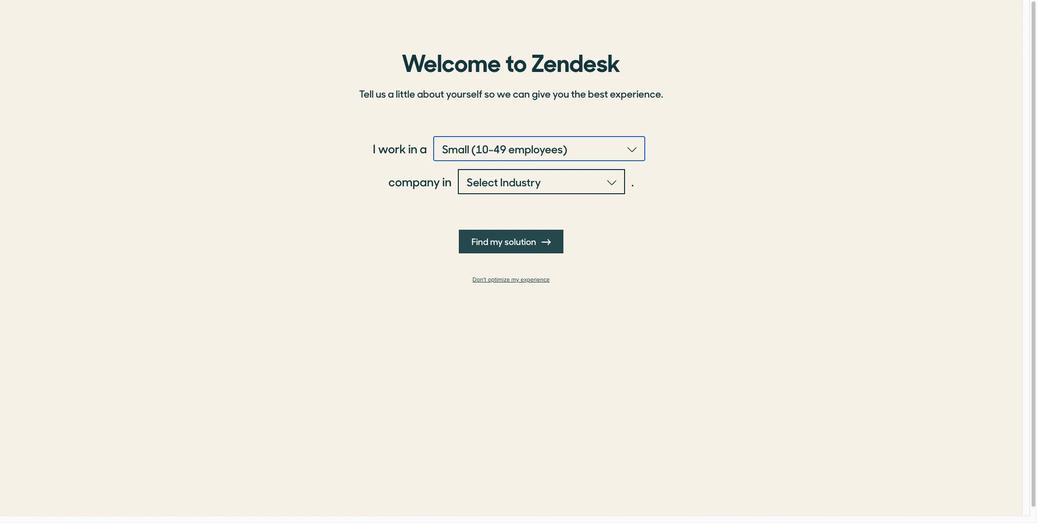 Task type: locate. For each thing, give the bounding box(es) containing it.
welcome to zendesk
[[402, 44, 621, 79]]

in right the work on the left top of page
[[409, 140, 418, 157]]

find
[[472, 236, 489, 248]]

yourself
[[446, 86, 483, 101]]

give
[[532, 86, 551, 101]]

0 horizontal spatial my
[[490, 236, 503, 248]]

about
[[417, 86, 444, 101]]

a right the work on the left top of page
[[420, 140, 427, 157]]

0 vertical spatial a
[[388, 86, 394, 101]]

don't optimize my experience
[[473, 276, 550, 284]]

zendesk
[[532, 44, 621, 79]]

in
[[409, 140, 418, 157], [443, 173, 452, 190]]

the
[[571, 86, 586, 101]]

0 vertical spatial in
[[409, 140, 418, 157]]

so
[[485, 86, 495, 101]]

0 horizontal spatial a
[[388, 86, 394, 101]]

can
[[513, 86, 530, 101]]

work
[[378, 140, 406, 157]]

we
[[497, 86, 511, 101]]

us
[[376, 86, 386, 101]]

my
[[490, 236, 503, 248], [512, 276, 519, 284]]

optimize
[[488, 276, 510, 284]]

my right find
[[490, 236, 503, 248]]

a
[[388, 86, 394, 101], [420, 140, 427, 157]]

find     my solution button
[[459, 230, 564, 254]]

find     my solution
[[472, 236, 538, 248]]

my inside "button"
[[490, 236, 503, 248]]

tell
[[359, 86, 374, 101]]

1 vertical spatial a
[[420, 140, 427, 157]]

in right the company
[[443, 173, 452, 190]]

a right the us
[[388, 86, 394, 101]]

don't
[[473, 276, 487, 284]]

1 horizontal spatial in
[[443, 173, 452, 190]]

i work in a
[[373, 140, 427, 157]]

0 vertical spatial my
[[490, 236, 503, 248]]

0 horizontal spatial in
[[409, 140, 418, 157]]

my right optimize
[[512, 276, 519, 284]]

best
[[588, 86, 608, 101]]

1 horizontal spatial my
[[512, 276, 519, 284]]

experience
[[521, 276, 550, 284]]



Task type: vqa. For each thing, say whether or not it's contained in the screenshot.
Company In on the top of page
yes



Task type: describe. For each thing, give the bounding box(es) containing it.
tell us a little about yourself so we can give you the best experience.
[[359, 86, 664, 101]]

1 vertical spatial my
[[512, 276, 519, 284]]

.
[[632, 173, 634, 190]]

you
[[553, 86, 570, 101]]

arrow right image
[[542, 238, 551, 247]]

welcome
[[402, 44, 501, 79]]

don't optimize my experience link
[[354, 276, 670, 284]]

i
[[373, 140, 376, 157]]

company
[[389, 173, 440, 190]]

company in
[[389, 173, 452, 190]]

to
[[506, 44, 527, 79]]

1 horizontal spatial a
[[420, 140, 427, 157]]

solution
[[505, 236, 537, 248]]

1 vertical spatial in
[[443, 173, 452, 190]]

little
[[396, 86, 415, 101]]

experience.
[[610, 86, 664, 101]]



